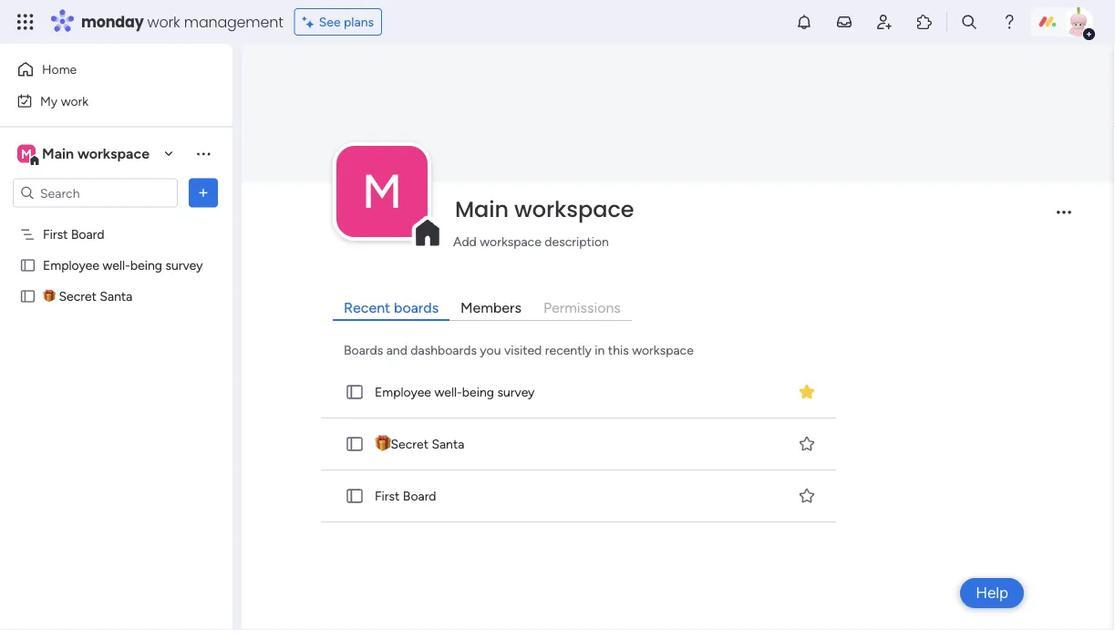 Task type: describe. For each thing, give the bounding box(es) containing it.
Search in workspace field
[[38, 182, 152, 203]]

0 horizontal spatial first
[[43, 227, 68, 242]]

see
[[319, 14, 341, 30]]

employee well-being survey inside employee well-being survey link
[[375, 385, 535, 400]]

0 horizontal spatial employee well-being survey
[[43, 258, 203, 273]]

and
[[387, 342, 408, 358]]

1 vertical spatial main workspace
[[455, 194, 635, 225]]

help button
[[961, 579, 1025, 609]]

work for monday
[[147, 11, 180, 32]]

v2 ellipsis image
[[1058, 211, 1072, 226]]

being inside quick search results list box
[[463, 385, 495, 400]]

help image
[[1001, 13, 1019, 31]]

work for my
[[61, 93, 89, 109]]

employee well-being survey link
[[318, 367, 840, 419]]

notifications image
[[796, 13, 814, 31]]

first board inside first board link
[[375, 489, 437, 504]]

0 horizontal spatial 🎁 secret santa
[[43, 289, 133, 304]]

my
[[40, 93, 58, 109]]

management
[[184, 11, 284, 32]]

🎁 secret santa link
[[318, 419, 840, 471]]

home
[[42, 62, 77, 77]]

remove from favorites image
[[798, 383, 816, 401]]

0 vertical spatial being
[[130, 258, 162, 273]]

boards
[[344, 342, 383, 358]]

apps image
[[916, 13, 934, 31]]

boards and dashboards you visited recently in this workspace
[[344, 342, 694, 358]]

public board image for 🎁 secret santa
[[345, 434, 365, 454]]

workspace selection element
[[17, 143, 152, 167]]

secret inside quick search results list box
[[391, 437, 429, 452]]

permissions
[[544, 299, 621, 316]]

in
[[595, 342, 605, 358]]

workspace up description
[[515, 194, 635, 225]]

0 horizontal spatial employee
[[43, 258, 99, 273]]

add
[[454, 234, 477, 249]]

0 horizontal spatial workspace image
[[17, 144, 36, 164]]

plans
[[344, 14, 374, 30]]

🎁 secret santa inside quick search results list box
[[375, 437, 465, 452]]

list box containing first board
[[0, 215, 233, 558]]

boards
[[394, 299, 439, 316]]

public board image for employee well-being survey
[[345, 382, 365, 402]]

help
[[977, 584, 1009, 603]]

inbox image
[[836, 13, 854, 31]]

first inside quick search results list box
[[375, 489, 400, 504]]

dashboards
[[411, 342, 477, 358]]

m for the rightmost workspace image
[[362, 163, 402, 220]]

home button
[[11, 55, 196, 84]]



Task type: locate. For each thing, give the bounding box(es) containing it.
employee well-being survey
[[43, 258, 203, 273], [375, 385, 535, 400]]

well- inside employee well-being survey link
[[435, 385, 463, 400]]

quick search results list box
[[318, 367, 842, 523]]

1 vertical spatial m
[[362, 163, 402, 220]]

first board inside list box
[[43, 227, 105, 242]]

work right my
[[61, 93, 89, 109]]

first board link
[[318, 471, 840, 523]]

0 horizontal spatial work
[[61, 93, 89, 109]]

employee
[[43, 258, 99, 273], [375, 385, 432, 400]]

1 vertical spatial 🎁
[[375, 437, 388, 452]]

1 vertical spatial board
[[403, 489, 437, 504]]

main workspace inside workspace selection element
[[42, 145, 150, 162]]

add to favorites image
[[798, 487, 816, 505]]

0 vertical spatial 🎁 secret santa
[[43, 289, 133, 304]]

0 horizontal spatial being
[[130, 258, 162, 273]]

1 vertical spatial first
[[375, 489, 400, 504]]

0 vertical spatial survey
[[166, 258, 203, 273]]

visited
[[505, 342, 542, 358]]

main
[[42, 145, 74, 162], [455, 194, 509, 225]]

0 vertical spatial board
[[71, 227, 105, 242]]

1 horizontal spatial public board image
[[345, 434, 365, 454]]

main workspace
[[42, 145, 150, 162], [455, 194, 635, 225]]

public board image
[[19, 257, 36, 274], [345, 434, 365, 454]]

public board image inside first board link
[[345, 486, 365, 506]]

secret
[[59, 289, 97, 304], [391, 437, 429, 452]]

recent
[[344, 299, 391, 316]]

0 horizontal spatial 🎁
[[43, 289, 56, 304]]

2 vertical spatial public board image
[[345, 486, 365, 506]]

1 vertical spatial public board image
[[345, 434, 365, 454]]

0 vertical spatial employee
[[43, 258, 99, 273]]

1 horizontal spatial work
[[147, 11, 180, 32]]

1 vertical spatial work
[[61, 93, 89, 109]]

public board image
[[19, 288, 36, 305], [345, 382, 365, 402], [345, 486, 365, 506]]

my work button
[[11, 86, 196, 115]]

0 vertical spatial employee well-being survey
[[43, 258, 203, 273]]

invite members image
[[876, 13, 894, 31]]

1 horizontal spatial m
[[362, 163, 402, 220]]

1 horizontal spatial workspace image
[[337, 146, 428, 237]]

survey down boards and dashboards you visited recently in this workspace
[[498, 385, 535, 400]]

0 horizontal spatial survey
[[166, 258, 203, 273]]

this
[[609, 342, 629, 358]]

0 horizontal spatial santa
[[100, 289, 133, 304]]

public board image inside the 🎁 secret santa link
[[345, 434, 365, 454]]

1 horizontal spatial well-
[[435, 385, 463, 400]]

employee down search in workspace field
[[43, 258, 99, 273]]

well- down search in workspace field
[[103, 258, 130, 273]]

being
[[130, 258, 162, 273], [463, 385, 495, 400]]

search everything image
[[961, 13, 979, 31]]

description
[[545, 234, 609, 249]]

main inside workspace selection element
[[42, 145, 74, 162]]

public board image for employee well-being survey
[[19, 257, 36, 274]]

santa
[[100, 289, 133, 304], [432, 437, 465, 452]]

0 horizontal spatial board
[[71, 227, 105, 242]]

0 horizontal spatial main workspace
[[42, 145, 150, 162]]

1 horizontal spatial employee well-being survey
[[375, 385, 535, 400]]

select product image
[[16, 13, 35, 31]]

first
[[43, 227, 68, 242], [375, 489, 400, 504]]

0 horizontal spatial main
[[42, 145, 74, 162]]

public board image for first board
[[345, 486, 365, 506]]

public board image inside employee well-being survey link
[[345, 382, 365, 402]]

workspace options image
[[194, 144, 213, 163]]

0 horizontal spatial first board
[[43, 227, 105, 242]]

0 vertical spatial 🎁
[[43, 289, 56, 304]]

survey down options image
[[166, 258, 203, 273]]

ruby anderson image
[[1065, 7, 1094, 36]]

1 vertical spatial public board image
[[345, 382, 365, 402]]

1 horizontal spatial survey
[[498, 385, 535, 400]]

0 vertical spatial public board image
[[19, 288, 36, 305]]

monday work management
[[81, 11, 284, 32]]

first board
[[43, 227, 105, 242], [375, 489, 437, 504]]

public board image inside list box
[[19, 257, 36, 274]]

0 vertical spatial secret
[[59, 289, 97, 304]]

add to favorites image
[[798, 435, 816, 453]]

main workspace up add workspace description
[[455, 194, 635, 225]]

1 vertical spatial 🎁 secret santa
[[375, 437, 465, 452]]

1 horizontal spatial board
[[403, 489, 437, 504]]

🎁 inside quick search results list box
[[375, 437, 388, 452]]

public board image for 🎁 secret santa
[[19, 288, 36, 305]]

members
[[461, 299, 522, 316]]

0 horizontal spatial m
[[21, 146, 32, 162]]

1 vertical spatial being
[[463, 385, 495, 400]]

my work
[[40, 93, 89, 109]]

m for the left workspace image
[[21, 146, 32, 162]]

0 vertical spatial main workspace
[[42, 145, 150, 162]]

1 horizontal spatial main workspace
[[455, 194, 635, 225]]

m inside workspace selection element
[[21, 146, 32, 162]]

add workspace description
[[454, 234, 609, 249]]

1 vertical spatial employee
[[375, 385, 432, 400]]

work
[[147, 11, 180, 32], [61, 93, 89, 109]]

well-
[[103, 258, 130, 273], [435, 385, 463, 400]]

workspace image
[[17, 144, 36, 164], [337, 146, 428, 237]]

see plans
[[319, 14, 374, 30]]

public board image inside list box
[[19, 288, 36, 305]]

0 vertical spatial main
[[42, 145, 74, 162]]

🎁 secret santa
[[43, 289, 133, 304], [375, 437, 465, 452]]

1 horizontal spatial employee
[[375, 385, 432, 400]]

1 vertical spatial employee well-being survey
[[375, 385, 535, 400]]

m inside 'popup button'
[[362, 163, 402, 220]]

employee well-being survey down dashboards
[[375, 385, 535, 400]]

board inside first board link
[[403, 489, 437, 504]]

1 horizontal spatial first
[[375, 489, 400, 504]]

1 horizontal spatial secret
[[391, 437, 429, 452]]

monday
[[81, 11, 144, 32]]

0 vertical spatial first
[[43, 227, 68, 242]]

🎁
[[43, 289, 56, 304], [375, 437, 388, 452]]

work right monday
[[147, 11, 180, 32]]

santa inside quick search results list box
[[432, 437, 465, 452]]

Main workspace field
[[451, 194, 1042, 225]]

1 horizontal spatial 🎁 secret santa
[[375, 437, 465, 452]]

1 vertical spatial secret
[[391, 437, 429, 452]]

0 horizontal spatial secret
[[59, 289, 97, 304]]

0 vertical spatial m
[[21, 146, 32, 162]]

1 vertical spatial santa
[[432, 437, 465, 452]]

options image
[[194, 184, 213, 202]]

main down my work
[[42, 145, 74, 162]]

1 horizontal spatial being
[[463, 385, 495, 400]]

1 vertical spatial well-
[[435, 385, 463, 400]]

well- down dashboards
[[435, 385, 463, 400]]

list box
[[0, 215, 233, 558]]

workspace
[[77, 145, 150, 162], [515, 194, 635, 225], [480, 234, 542, 249], [633, 342, 694, 358]]

survey
[[166, 258, 203, 273], [498, 385, 535, 400]]

employee down and
[[375, 385, 432, 400]]

0 horizontal spatial public board image
[[19, 257, 36, 274]]

employee well-being survey down search in workspace field
[[43, 258, 203, 273]]

workspace right add in the left top of the page
[[480, 234, 542, 249]]

1 horizontal spatial first board
[[375, 489, 437, 504]]

1 vertical spatial survey
[[498, 385, 535, 400]]

you
[[480, 342, 501, 358]]

main up add in the left top of the page
[[455, 194, 509, 225]]

recently
[[545, 342, 592, 358]]

0 vertical spatial public board image
[[19, 257, 36, 274]]

recent boards
[[344, 299, 439, 316]]

workspace up search in workspace field
[[77, 145, 150, 162]]

option
[[0, 218, 233, 222]]

1 horizontal spatial 🎁
[[375, 437, 388, 452]]

0 vertical spatial first board
[[43, 227, 105, 242]]

survey inside quick search results list box
[[498, 385, 535, 400]]

work inside button
[[61, 93, 89, 109]]

being down the you
[[463, 385, 495, 400]]

main workspace up search in workspace field
[[42, 145, 150, 162]]

m button
[[337, 146, 428, 237]]

1 vertical spatial main
[[455, 194, 509, 225]]

workspace right this
[[633, 342, 694, 358]]

0 vertical spatial well-
[[103, 258, 130, 273]]

1 horizontal spatial santa
[[432, 437, 465, 452]]

1 vertical spatial first board
[[375, 489, 437, 504]]

0 vertical spatial santa
[[100, 289, 133, 304]]

see plans button
[[294, 8, 382, 36]]

being down search in workspace field
[[130, 258, 162, 273]]

1 horizontal spatial main
[[455, 194, 509, 225]]

0 horizontal spatial well-
[[103, 258, 130, 273]]

m
[[21, 146, 32, 162], [362, 163, 402, 220]]

0 vertical spatial work
[[147, 11, 180, 32]]

board
[[71, 227, 105, 242], [403, 489, 437, 504]]

employee inside quick search results list box
[[375, 385, 432, 400]]



Task type: vqa. For each thing, say whether or not it's contained in the screenshot.
content.
no



